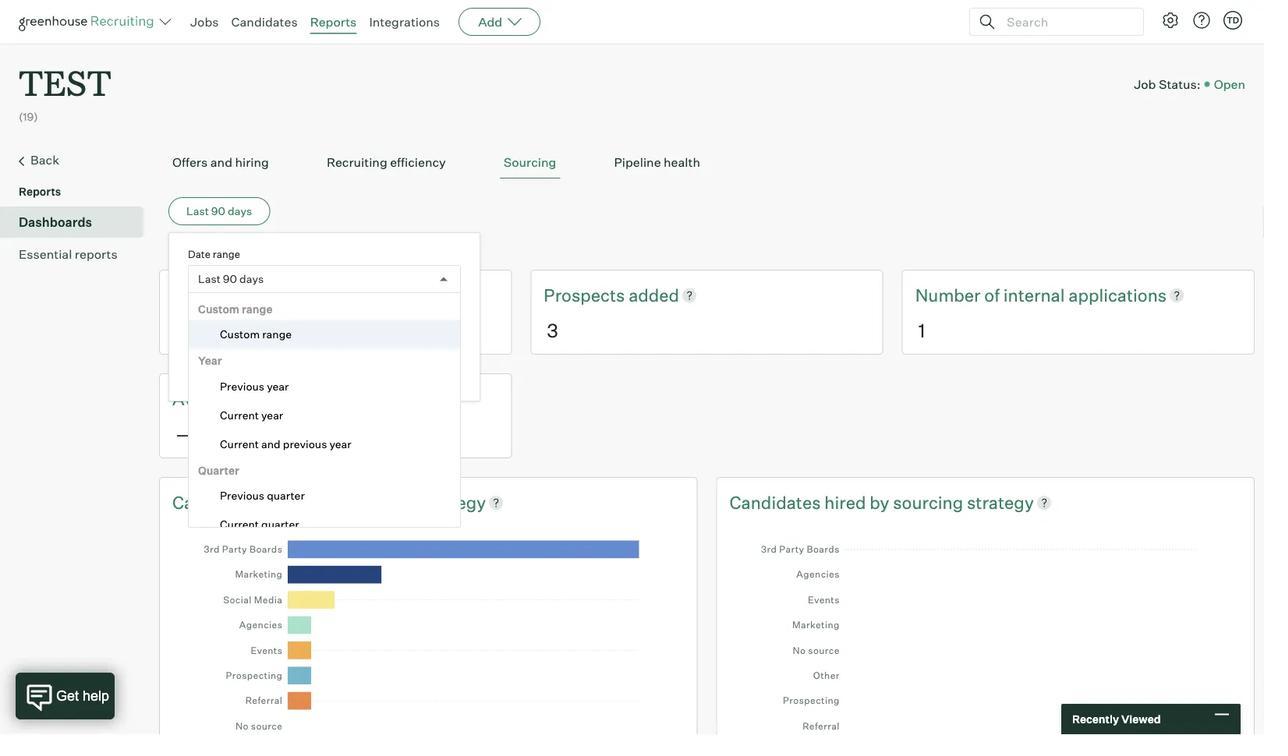 Task type: describe. For each thing, give the bounding box(es) containing it.
by link
[[870, 491, 894, 515]]

back link
[[19, 151, 137, 171]]

quarter for current quarter
[[261, 518, 299, 532]]

by
[[870, 492, 890, 513]]

current quarter
[[220, 518, 299, 532]]

number
[[916, 285, 981, 306]]

average link
[[172, 387, 243, 411]]

end
[[332, 308, 351, 320]]

11/02/2023
[[342, 333, 401, 346]]

hired link
[[825, 491, 870, 515]]

current for current quarter
[[220, 518, 259, 532]]

start
[[188, 308, 212, 320]]

to link
[[282, 387, 302, 411]]

aug 4 - nov 2, 2023
[[169, 246, 273, 259]]

1 vertical spatial reports
[[19, 185, 61, 199]]

date for end date
[[353, 308, 375, 320]]

applications
[[1069, 285, 1167, 306]]

1 vertical spatial last
[[198, 272, 221, 286]]

1 horizontal spatial reports
[[310, 14, 357, 30]]

xychart image for hired
[[752, 529, 1220, 736]]

referrals link
[[172, 283, 248, 307]]

add
[[478, 14, 503, 30]]

td button
[[1224, 11, 1243, 30]]

integrations
[[369, 14, 440, 30]]

of link
[[985, 283, 1004, 307]]

1 vertical spatial custom range
[[220, 328, 292, 341]]

internal
[[1004, 285, 1065, 306]]

1 vertical spatial days
[[240, 272, 264, 286]]

submitted
[[248, 285, 331, 306]]

jobs link
[[190, 14, 219, 30]]

compare
[[202, 367, 249, 381]]

1
[[919, 319, 926, 342]]

-
[[202, 246, 207, 259]]

1 vertical spatial last 90 days
[[198, 272, 264, 286]]

test (19)
[[19, 59, 111, 123]]

(19)
[[19, 110, 38, 123]]

1 horizontal spatial added link
[[629, 283, 680, 307]]

previous for previous quarter
[[220, 489, 265, 503]]

previous quarter
[[220, 489, 305, 503]]

quarter for previous quarter
[[267, 489, 305, 503]]

nov
[[210, 246, 231, 259]]

range for 08/04/2023
[[213, 248, 240, 260]]

number of internal
[[916, 285, 1069, 306]]

applications link
[[1069, 283, 1167, 307]]

sourcing
[[894, 492, 964, 513]]

tab list containing offers and hiring
[[169, 147, 1246, 179]]

start date
[[188, 308, 235, 320]]

previous for previous year
[[220, 380, 265, 393]]

hired
[[825, 492, 866, 513]]

greenhouse recruiting image
[[19, 12, 159, 31]]

candidates for candidates hired by sourcing
[[730, 492, 821, 513]]

year for current year
[[261, 409, 283, 422]]

td button
[[1221, 8, 1246, 33]]

average
[[172, 388, 239, 410]]

jobs
[[190, 14, 219, 30]]

recently
[[1073, 713, 1120, 727]]

0 vertical spatial custom
[[198, 302, 240, 316]]

prospects link
[[544, 283, 629, 307]]

hiring
[[235, 155, 269, 170]]

reports link
[[310, 14, 357, 30]]

last inside button
[[186, 205, 209, 218]]

current and previous year
[[220, 437, 352, 451]]

compare to previous time period
[[202, 367, 369, 381]]

average time to
[[172, 388, 302, 410]]

internal link
[[1004, 283, 1069, 307]]

2,
[[233, 246, 243, 259]]

3
[[547, 319, 559, 342]]

health
[[664, 155, 701, 170]]

prospects
[[544, 285, 629, 306]]

integrations link
[[369, 14, 440, 30]]

1 strategy link from the left
[[419, 491, 486, 515]]

4
[[193, 246, 200, 259]]

pipeline health
[[614, 155, 701, 170]]

08/04/2023
[[197, 333, 263, 346]]

pipeline
[[614, 155, 661, 170]]

last 90 days button
[[169, 198, 270, 226]]

0 horizontal spatial to
[[251, 367, 262, 381]]

test
[[19, 59, 111, 105]]

days inside button
[[228, 205, 252, 218]]

previous year
[[220, 380, 289, 393]]

1 vertical spatial 90
[[223, 272, 237, 286]]

previous for to
[[264, 367, 308, 381]]

number link
[[916, 283, 985, 307]]

previous for and
[[283, 437, 327, 451]]

referrals
[[172, 285, 248, 306]]

job status:
[[1135, 77, 1201, 92]]

sourcing link
[[894, 491, 967, 515]]

of
[[985, 285, 1000, 306]]

date
[[188, 248, 211, 260]]

and for current
[[261, 437, 281, 451]]

—
[[176, 422, 194, 446]]

date range
[[188, 248, 240, 260]]

essential
[[19, 247, 72, 262]]



Task type: locate. For each thing, give the bounding box(es) containing it.
range
[[213, 248, 240, 260], [242, 302, 273, 316], [262, 328, 292, 341]]

year down period
[[330, 437, 352, 451]]

to down compare to previous time period
[[282, 388, 299, 410]]

0 horizontal spatial strategy
[[419, 492, 486, 513]]

and for offers
[[210, 155, 232, 170]]

days down 2023
[[240, 272, 264, 286]]

candidates link
[[231, 14, 298, 30], [172, 491, 267, 515], [730, 491, 825, 515]]

add button
[[459, 8, 541, 36]]

1 strategy from the left
[[419, 492, 486, 513]]

2 strategy link from the left
[[967, 491, 1034, 515]]

year
[[267, 380, 289, 393], [261, 409, 283, 422], [330, 437, 352, 451]]

strategy link
[[419, 491, 486, 515], [967, 491, 1034, 515]]

1 horizontal spatial date
[[353, 308, 375, 320]]

essential reports link
[[19, 245, 137, 264]]

1 horizontal spatial strategy link
[[967, 491, 1034, 515]]

recruiting
[[327, 155, 388, 170]]

previous up current year
[[220, 380, 265, 393]]

time left period
[[311, 367, 333, 381]]

open
[[1215, 77, 1246, 92]]

0 horizontal spatial xychart image
[[194, 529, 663, 736]]

1 previous from the top
[[220, 380, 265, 393]]

previous
[[220, 380, 265, 393], [220, 489, 265, 503]]

strategy for second strategy "link" from the right
[[419, 492, 486, 513]]

1 vertical spatial and
[[261, 437, 281, 451]]

quarter up current quarter
[[267, 489, 305, 503]]

0 vertical spatial to
[[251, 367, 262, 381]]

2023
[[245, 246, 273, 259]]

efficiency
[[390, 155, 446, 170]]

range up compare to previous time period
[[262, 328, 292, 341]]

to up time link
[[251, 367, 262, 381]]

job
[[1135, 77, 1157, 92]]

strategy for 1st strategy "link" from the right
[[967, 492, 1034, 513]]

0 vertical spatial time
[[311, 367, 333, 381]]

time
[[311, 367, 333, 381], [243, 388, 279, 410]]

1 horizontal spatial added
[[629, 285, 680, 306]]

sourcing
[[504, 155, 557, 170]]

2 xychart image from the left
[[752, 529, 1220, 736]]

candidates for candidates
[[231, 14, 298, 30]]

quarter
[[198, 464, 239, 478]]

last 90 days down 2,
[[198, 272, 264, 286]]

1 vertical spatial to
[[282, 388, 299, 410]]

added
[[629, 285, 680, 306], [267, 492, 318, 513]]

candidates left hired
[[730, 492, 821, 513]]

candidates down quarter
[[172, 492, 264, 513]]

aug
[[169, 246, 190, 259]]

custom range up 08/04/2023
[[198, 302, 273, 316]]

current year
[[220, 409, 283, 422]]

1 vertical spatial time
[[243, 388, 279, 410]]

last down date range
[[198, 272, 221, 286]]

current down candidates added at bottom left
[[220, 518, 259, 532]]

pipeline health button
[[610, 147, 705, 179]]

0 horizontal spatial date
[[214, 308, 235, 320]]

1 horizontal spatial strategy
[[967, 492, 1034, 513]]

recently viewed
[[1073, 713, 1161, 727]]

previous up the to link
[[264, 367, 308, 381]]

current down current year
[[220, 437, 259, 451]]

date down referrals link at the top
[[214, 308, 235, 320]]

candidates
[[231, 14, 298, 30], [172, 492, 264, 513], [730, 492, 821, 513]]

offers and hiring button
[[169, 147, 273, 179]]

0 horizontal spatial and
[[210, 155, 232, 170]]

0 vertical spatial last 90 days
[[186, 205, 252, 218]]

0 vertical spatial current
[[220, 409, 259, 422]]

previous up current quarter
[[220, 489, 265, 503]]

1 horizontal spatial to
[[282, 388, 299, 410]]

xychart image for added
[[194, 529, 663, 736]]

0 vertical spatial custom range
[[198, 302, 273, 316]]

current for current and previous year
[[220, 437, 259, 451]]

0 horizontal spatial strategy link
[[419, 491, 486, 515]]

0 vertical spatial and
[[210, 155, 232, 170]]

0 vertical spatial quarter
[[267, 489, 305, 503]]

reports
[[75, 247, 118, 262]]

previous
[[264, 367, 308, 381], [283, 437, 327, 451]]

last 90 days
[[186, 205, 252, 218], [198, 272, 264, 286]]

and
[[210, 155, 232, 170], [261, 437, 281, 451]]

1 vertical spatial added link
[[267, 491, 322, 515]]

2 date from the left
[[353, 308, 375, 320]]

and left hiring
[[210, 155, 232, 170]]

status:
[[1159, 77, 1201, 92]]

time left the to link
[[243, 388, 279, 410]]

quarter
[[267, 489, 305, 503], [261, 518, 299, 532]]

0 horizontal spatial added
[[267, 492, 318, 513]]

90 up nov
[[211, 205, 226, 218]]

1 vertical spatial added
[[267, 492, 318, 513]]

0 vertical spatial previous
[[264, 367, 308, 381]]

date for start date
[[214, 308, 235, 320]]

2 current from the top
[[220, 437, 259, 451]]

1 vertical spatial year
[[261, 409, 283, 422]]

2 previous from the top
[[220, 489, 265, 503]]

year
[[198, 354, 222, 368]]

offers and hiring
[[172, 155, 269, 170]]

custom up 08/04/2023
[[198, 302, 240, 316]]

year for previous year
[[267, 380, 289, 393]]

current down previous year
[[220, 409, 259, 422]]

1 date from the left
[[214, 308, 235, 320]]

0 vertical spatial reports
[[310, 14, 357, 30]]

0 vertical spatial last
[[186, 205, 209, 218]]

dashboards link
[[19, 213, 137, 232]]

viewed
[[1122, 713, 1161, 727]]

candidates right jobs link
[[231, 14, 298, 30]]

dashboards
[[19, 215, 92, 230]]

time link
[[243, 387, 282, 411]]

1 vertical spatial range
[[242, 302, 273, 316]]

last
[[186, 205, 209, 218], [198, 272, 221, 286]]

and inside offers and hiring button
[[210, 155, 232, 170]]

1 vertical spatial current
[[220, 437, 259, 451]]

range for previous year
[[242, 302, 273, 316]]

3 current from the top
[[220, 518, 259, 532]]

0 vertical spatial added link
[[629, 283, 680, 307]]

1 vertical spatial quarter
[[261, 518, 299, 532]]

current for current year
[[220, 409, 259, 422]]

td
[[1227, 15, 1240, 25]]

candidates for candidates added
[[172, 492, 264, 513]]

previous down the to link
[[283, 437, 327, 451]]

current
[[220, 409, 259, 422], [220, 437, 259, 451], [220, 518, 259, 532]]

candidates link for hired
[[730, 491, 825, 515]]

2 vertical spatial year
[[330, 437, 352, 451]]

quarter down previous quarter
[[261, 518, 299, 532]]

0 vertical spatial added
[[629, 285, 680, 306]]

2 vertical spatial range
[[262, 328, 292, 341]]

range right -
[[213, 248, 240, 260]]

reports left integrations link
[[310, 14, 357, 30]]

candidates hired by sourcing
[[730, 492, 967, 513]]

offers
[[172, 155, 208, 170]]

date right 'end' at the top of the page
[[353, 308, 375, 320]]

candidates link for added
[[172, 491, 267, 515]]

custom
[[198, 302, 240, 316], [220, 328, 260, 341]]

last 90 days inside button
[[186, 205, 252, 218]]

days up 2,
[[228, 205, 252, 218]]

date
[[214, 308, 235, 320], [353, 308, 375, 320]]

reports
[[310, 14, 357, 30], [19, 185, 61, 199]]

0 horizontal spatial time
[[243, 388, 279, 410]]

essential reports
[[19, 247, 118, 262]]

test link
[[19, 44, 111, 109]]

and down current year
[[261, 437, 281, 451]]

candidates added
[[172, 492, 322, 513]]

xychart image
[[194, 529, 663, 736], [752, 529, 1220, 736]]

back
[[30, 152, 59, 168]]

last 90 days up nov
[[186, 205, 252, 218]]

last up 4 at the top left of the page
[[186, 205, 209, 218]]

tab list
[[169, 147, 1246, 179]]

reports down back
[[19, 185, 61, 199]]

custom range down start date
[[220, 328, 292, 341]]

year up current year
[[267, 380, 289, 393]]

0 vertical spatial year
[[267, 380, 289, 393]]

0 vertical spatial 90
[[211, 205, 226, 218]]

recruiting efficiency button
[[323, 147, 450, 179]]

2 vertical spatial current
[[220, 518, 259, 532]]

configure image
[[1162, 11, 1180, 30]]

1 xychart image from the left
[[194, 529, 663, 736]]

0 vertical spatial days
[[228, 205, 252, 218]]

0 vertical spatial range
[[213, 248, 240, 260]]

1 vertical spatial previous
[[220, 489, 265, 503]]

period
[[336, 367, 369, 381]]

submitted link
[[248, 283, 331, 307]]

to
[[251, 367, 262, 381], [282, 388, 299, 410]]

end date
[[332, 308, 375, 320]]

1 horizontal spatial xychart image
[[752, 529, 1220, 736]]

0 horizontal spatial reports
[[19, 185, 61, 199]]

1 current from the top
[[220, 409, 259, 422]]

days
[[228, 205, 252, 218], [240, 272, 264, 286]]

year up current and previous year
[[261, 409, 283, 422]]

recruiting efficiency
[[327, 155, 446, 170]]

0 vertical spatial previous
[[220, 380, 265, 393]]

0 horizontal spatial added link
[[267, 491, 322, 515]]

90 down 2,
[[223, 272, 237, 286]]

1 vertical spatial previous
[[283, 437, 327, 451]]

sourcing button
[[500, 147, 561, 179]]

1 horizontal spatial time
[[311, 367, 333, 381]]

strategy
[[419, 492, 486, 513], [967, 492, 1034, 513]]

Search text field
[[1003, 11, 1130, 33]]

custom down start date
[[220, 328, 260, 341]]

1 horizontal spatial and
[[261, 437, 281, 451]]

2 strategy from the left
[[967, 492, 1034, 513]]

1 vertical spatial custom
[[220, 328, 260, 341]]

range up 08/04/2023
[[242, 302, 273, 316]]

90 inside button
[[211, 205, 226, 218]]



Task type: vqa. For each thing, say whether or not it's contained in the screenshot.
6:45 am
no



